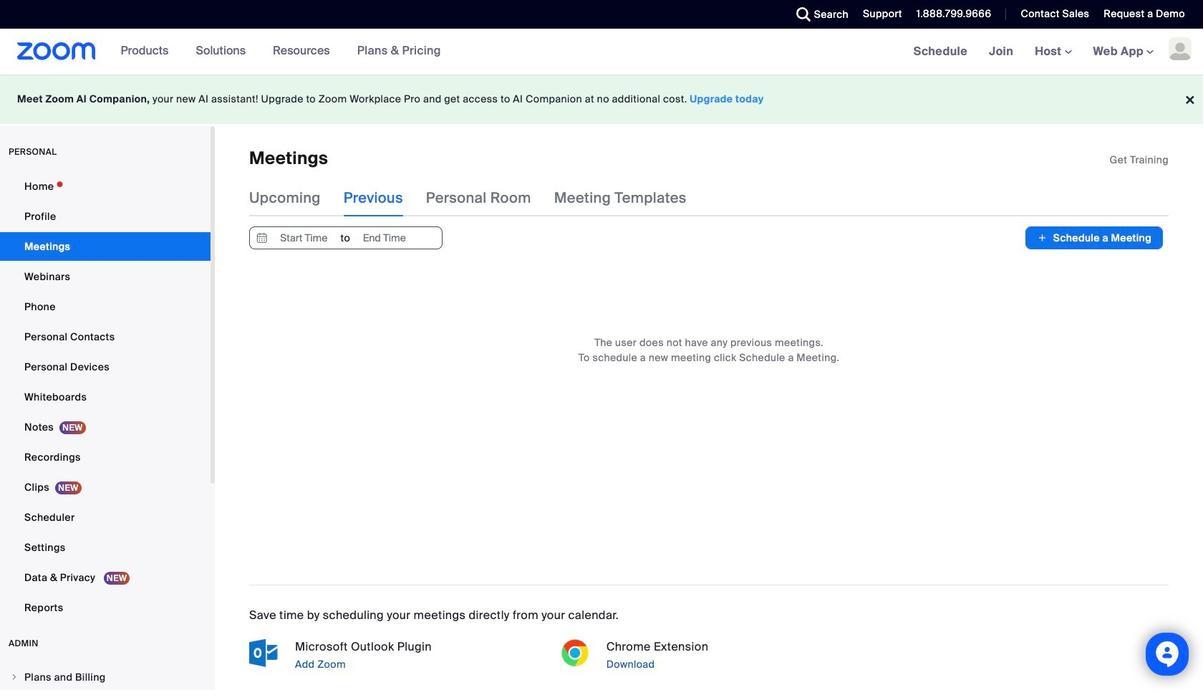 Task type: locate. For each thing, give the bounding box(es) containing it.
banner
[[0, 29, 1204, 75]]

zoom logo image
[[17, 42, 96, 60]]

footer
[[0, 75, 1204, 124]]

application
[[1110, 153, 1169, 167]]

add image
[[1038, 231, 1048, 245]]

personal menu menu
[[0, 172, 211, 623]]

menu item
[[0, 664, 211, 690]]



Task type: describe. For each thing, give the bounding box(es) containing it.
product information navigation
[[96, 29, 452, 75]]

right image
[[10, 673, 19, 681]]

tabs of meeting tab list
[[249, 179, 710, 217]]

date image
[[254, 227, 271, 249]]

meetings navigation
[[903, 29, 1204, 75]]

profile picture image
[[1169, 37, 1192, 60]]

Date Range Picker Start field
[[271, 227, 337, 249]]

Date Range Picker End field
[[351, 227, 418, 249]]



Task type: vqa. For each thing, say whether or not it's contained in the screenshot.
Close IMAGE
no



